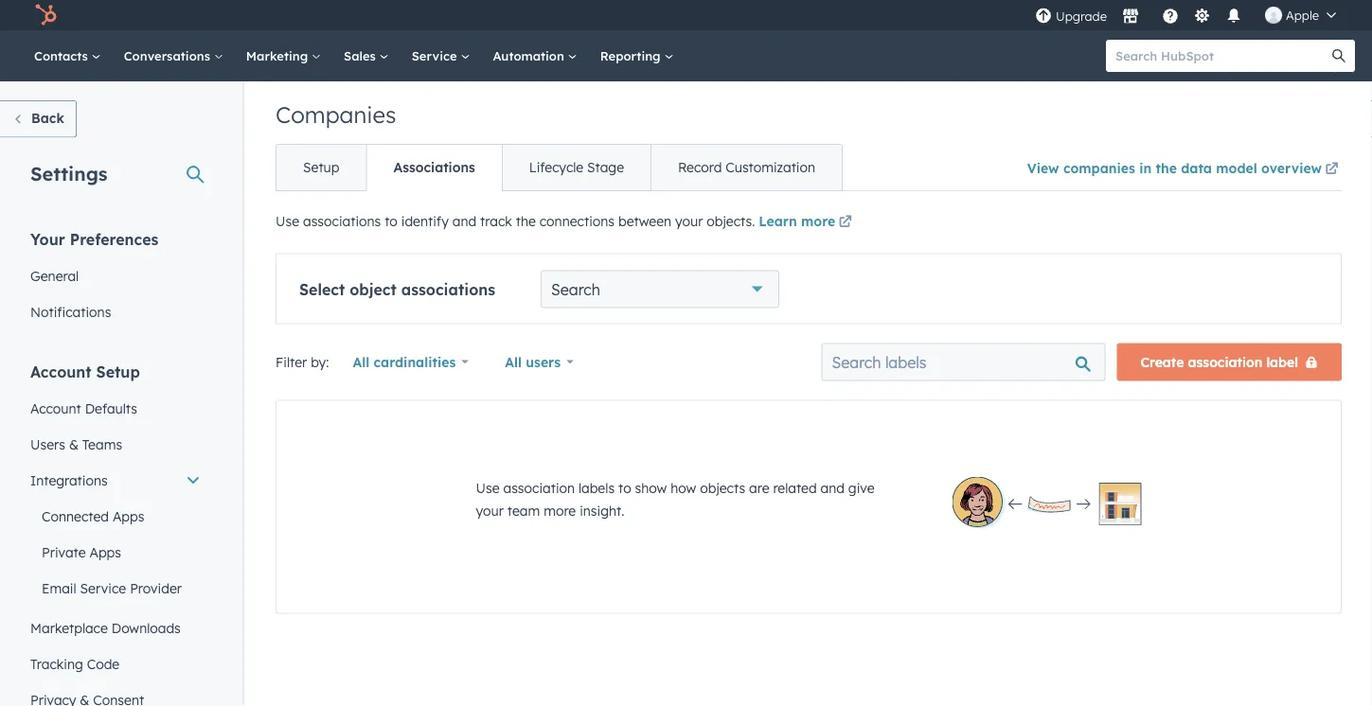 Task type: locate. For each thing, give the bounding box(es) containing it.
account setup
[[30, 362, 140, 381]]

all
[[353, 354, 370, 370], [505, 354, 522, 370]]

account for account defaults
[[30, 400, 81, 417]]

sales
[[344, 48, 379, 63]]

1 vertical spatial associations
[[401, 280, 495, 299]]

1 horizontal spatial to
[[618, 480, 631, 496]]

notifications link
[[19, 294, 212, 330]]

1 vertical spatial more
[[544, 502, 576, 519]]

setup link
[[277, 145, 366, 190]]

1 horizontal spatial all
[[505, 354, 522, 370]]

1 horizontal spatial use
[[476, 480, 500, 496]]

0 horizontal spatial to
[[385, 213, 398, 230]]

1 vertical spatial setup
[[96, 362, 140, 381]]

your
[[675, 213, 703, 230], [476, 502, 504, 519]]

reporting
[[600, 48, 664, 63]]

use associations to identify and track the connections between your objects.
[[276, 213, 759, 230]]

by:
[[311, 354, 329, 370]]

1 horizontal spatial service
[[412, 48, 461, 63]]

associations
[[303, 213, 381, 230], [401, 280, 495, 299]]

0 vertical spatial account
[[30, 362, 91, 381]]

1 vertical spatial your
[[476, 502, 504, 519]]

associations down setup link
[[303, 213, 381, 230]]

how
[[671, 480, 696, 496]]

marketplace downloads link
[[19, 610, 212, 646]]

teams
[[82, 436, 122, 453]]

0 vertical spatial associations
[[303, 213, 381, 230]]

all left users
[[505, 354, 522, 370]]

your
[[30, 230, 65, 249]]

use
[[276, 213, 299, 230], [476, 480, 500, 496]]

marketplaces button
[[1111, 0, 1150, 30]]

to left identify
[[385, 213, 398, 230]]

1 all from the left
[[353, 354, 370, 370]]

link opens in a new window image inside view companies in the data model overview link
[[1325, 163, 1338, 176]]

show
[[635, 480, 667, 496]]

the right track
[[516, 213, 536, 230]]

1 account from the top
[[30, 362, 91, 381]]

1 vertical spatial account
[[30, 400, 81, 417]]

0 vertical spatial service
[[412, 48, 461, 63]]

users & teams link
[[19, 427, 212, 463]]

all cardinalities
[[353, 354, 456, 370]]

to inside use association labels to show how objects are related and give your team more insight.
[[618, 480, 631, 496]]

0 horizontal spatial and
[[452, 213, 476, 230]]

1 horizontal spatial and
[[821, 480, 845, 496]]

view
[[1027, 160, 1059, 176]]

more right learn
[[801, 213, 835, 230]]

the right in
[[1156, 160, 1177, 176]]

private apps
[[42, 544, 121, 561]]

hubspot image
[[34, 4, 57, 27]]

1 horizontal spatial your
[[675, 213, 703, 230]]

insight.
[[580, 502, 624, 519]]

email service provider link
[[19, 571, 212, 607]]

your left objects.
[[675, 213, 703, 230]]

overview
[[1261, 160, 1322, 176]]

team
[[507, 502, 540, 519]]

0 vertical spatial apps
[[113, 508, 144, 525]]

sales link
[[332, 30, 400, 81]]

learn
[[759, 213, 797, 230]]

navigation containing setup
[[276, 144, 843, 191]]

and left track
[[452, 213, 476, 230]]

upgrade
[[1056, 9, 1107, 24]]

downloads
[[111, 620, 181, 636]]

setup down companies
[[303, 159, 339, 176]]

all inside the all users popup button
[[505, 354, 522, 370]]

back
[[31, 110, 64, 126]]

0 vertical spatial use
[[276, 213, 299, 230]]

upgrade image
[[1035, 8, 1052, 25]]

link opens in a new window image inside learn more link
[[839, 216, 852, 230]]

more right team
[[544, 502, 576, 519]]

1 vertical spatial to
[[618, 480, 631, 496]]

apps for private apps
[[89, 544, 121, 561]]

connected
[[42, 508, 109, 525]]

create association label
[[1141, 354, 1298, 370]]

0 horizontal spatial service
[[80, 580, 126, 597]]

objects.
[[707, 213, 755, 230]]

notifications
[[30, 303, 111, 320]]

stage
[[587, 159, 624, 176]]

associations
[[393, 159, 475, 176]]

1 vertical spatial use
[[476, 480, 500, 496]]

use inside use association labels to show how objects are related and give your team more insight.
[[476, 480, 500, 496]]

provider
[[130, 580, 182, 597]]

service down private apps link
[[80, 580, 126, 597]]

apps
[[113, 508, 144, 525], [89, 544, 121, 561]]

2 all from the left
[[505, 354, 522, 370]]

0 vertical spatial and
[[452, 213, 476, 230]]

preferences
[[70, 230, 159, 249]]

1 horizontal spatial associations
[[401, 280, 495, 299]]

hubspot link
[[23, 4, 71, 27]]

use for use association labels to show how objects are related and give your team more insight.
[[476, 480, 500, 496]]

1 vertical spatial and
[[821, 480, 845, 496]]

0 vertical spatial your
[[675, 213, 703, 230]]

and inside use association labels to show how objects are related and give your team more insight.
[[821, 480, 845, 496]]

link opens in a new window image
[[1325, 163, 1338, 176], [839, 212, 852, 234], [839, 216, 852, 230]]

service
[[412, 48, 461, 63], [80, 580, 126, 597]]

marketing link
[[235, 30, 332, 81]]

give
[[848, 480, 874, 496]]

setup
[[303, 159, 339, 176], [96, 362, 140, 381]]

bob builder image
[[1265, 7, 1282, 24]]

0 horizontal spatial all
[[353, 354, 370, 370]]

0 horizontal spatial associations
[[303, 213, 381, 230]]

association inside button
[[1188, 354, 1263, 370]]

your left team
[[476, 502, 504, 519]]

1 horizontal spatial setup
[[303, 159, 339, 176]]

navigation
[[276, 144, 843, 191]]

menu
[[1033, 0, 1349, 30]]

private apps link
[[19, 535, 212, 571]]

association up team
[[503, 480, 575, 496]]

search button
[[541, 270, 779, 308]]

1 horizontal spatial more
[[801, 213, 835, 230]]

users & teams
[[30, 436, 122, 453]]

create
[[1141, 354, 1184, 370]]

customization
[[726, 159, 815, 176]]

the
[[1156, 160, 1177, 176], [516, 213, 536, 230]]

service right sales link
[[412, 48, 461, 63]]

settings image
[[1194, 8, 1211, 25]]

search image
[[1332, 49, 1346, 62]]

0 horizontal spatial your
[[476, 502, 504, 519]]

select
[[299, 280, 345, 299]]

lifecycle stage
[[529, 159, 624, 176]]

0 horizontal spatial more
[[544, 502, 576, 519]]

your preferences element
[[19, 229, 212, 330]]

0 vertical spatial to
[[385, 213, 398, 230]]

settings link
[[1190, 5, 1214, 25]]

associations down identify
[[401, 280, 495, 299]]

all right by: at left
[[353, 354, 370, 370]]

0 horizontal spatial the
[[516, 213, 536, 230]]

identify
[[401, 213, 449, 230]]

use for use associations to identify and track the connections between your objects.
[[276, 213, 299, 230]]

0 vertical spatial more
[[801, 213, 835, 230]]

apps up email service provider
[[89, 544, 121, 561]]

to left show
[[618, 480, 631, 496]]

email service provider
[[42, 580, 182, 597]]

0 horizontal spatial use
[[276, 213, 299, 230]]

and left the give
[[821, 480, 845, 496]]

connected apps
[[42, 508, 144, 525]]

0 horizontal spatial association
[[503, 480, 575, 496]]

association inside use association labels to show how objects are related and give your team more insight.
[[503, 480, 575, 496]]

filter
[[276, 354, 307, 370]]

view companies in the data model overview
[[1027, 160, 1322, 176]]

&
[[69, 436, 79, 453]]

marketing
[[246, 48, 312, 63]]

lifecycle stage link
[[502, 145, 651, 190]]

to
[[385, 213, 398, 230], [618, 480, 631, 496]]

1 vertical spatial association
[[503, 480, 575, 496]]

1 vertical spatial apps
[[89, 544, 121, 561]]

record
[[678, 159, 722, 176]]

1 horizontal spatial the
[[1156, 160, 1177, 176]]

0 vertical spatial the
[[1156, 160, 1177, 176]]

learn more link
[[759, 212, 855, 234]]

apps down the integrations button
[[113, 508, 144, 525]]

link opens in a new window image
[[1325, 158, 1338, 181]]

association left label
[[1188, 354, 1263, 370]]

automation link
[[481, 30, 589, 81]]

account up account defaults
[[30, 362, 91, 381]]

1 horizontal spatial association
[[1188, 354, 1263, 370]]

account up users
[[30, 400, 81, 417]]

association
[[1188, 354, 1263, 370], [503, 480, 575, 496]]

2 account from the top
[[30, 400, 81, 417]]

association for create
[[1188, 354, 1263, 370]]

general link
[[19, 258, 212, 294]]

0 vertical spatial association
[[1188, 354, 1263, 370]]

integrations
[[30, 472, 108, 489]]

1 vertical spatial the
[[516, 213, 536, 230]]

setup up account defaults link
[[96, 362, 140, 381]]

track
[[480, 213, 512, 230]]

1 vertical spatial service
[[80, 580, 126, 597]]

your preferences
[[30, 230, 159, 249]]

data
[[1181, 160, 1212, 176]]

more inside use association labels to show how objects are related and give your team more insight.
[[544, 502, 576, 519]]

all inside all cardinalities popup button
[[353, 354, 370, 370]]

account setup element
[[19, 361, 212, 706]]



Task type: describe. For each thing, give the bounding box(es) containing it.
automation
[[493, 48, 568, 63]]

in
[[1139, 160, 1152, 176]]

tracking code link
[[19, 646, 212, 682]]

account for account setup
[[30, 362, 91, 381]]

cardinalities
[[374, 354, 456, 370]]

apple
[[1286, 7, 1319, 23]]

label
[[1266, 354, 1298, 370]]

apps for connected apps
[[113, 508, 144, 525]]

conversations link
[[112, 30, 235, 81]]

help button
[[1154, 0, 1186, 30]]

conversations
[[124, 48, 214, 63]]

service inside account setup element
[[80, 580, 126, 597]]

help image
[[1162, 9, 1179, 26]]

connections
[[539, 213, 615, 230]]

account defaults
[[30, 400, 137, 417]]

0 horizontal spatial setup
[[96, 362, 140, 381]]

users
[[30, 436, 65, 453]]

select object associations
[[299, 280, 495, 299]]

filter by:
[[276, 354, 329, 370]]

create association label button
[[1117, 343, 1342, 381]]

general
[[30, 268, 79, 284]]

all users
[[505, 354, 561, 370]]

all for all users
[[505, 354, 522, 370]]

all cardinalities button
[[340, 343, 481, 381]]

related
[[773, 480, 817, 496]]

labels
[[579, 480, 615, 496]]

search button
[[1323, 40, 1355, 72]]

connected apps link
[[19, 499, 212, 535]]

account defaults link
[[19, 391, 212, 427]]

object
[[350, 280, 397, 299]]

are
[[749, 480, 769, 496]]

Search labels search field
[[821, 343, 1106, 381]]

use association labels to show how objects are related and give your team more insight.
[[476, 480, 874, 519]]

0 vertical spatial setup
[[303, 159, 339, 176]]

users
[[526, 354, 561, 370]]

service link
[[400, 30, 481, 81]]

learn more
[[759, 213, 835, 230]]

companies
[[276, 100, 396, 129]]

integrations button
[[19, 463, 212, 499]]

your inside use association labels to show how objects are related and give your team more insight.
[[476, 502, 504, 519]]

reporting link
[[589, 30, 685, 81]]

tracking
[[30, 656, 83, 672]]

lifecycle
[[529, 159, 583, 176]]

association for use
[[503, 480, 575, 496]]

search
[[551, 280, 600, 299]]

contacts link
[[23, 30, 112, 81]]

marketplaces image
[[1122, 9, 1139, 26]]

marketplace
[[30, 620, 108, 636]]

companies
[[1063, 160, 1135, 176]]

between
[[618, 213, 671, 230]]

tracking code
[[30, 656, 120, 672]]

record customization
[[678, 159, 815, 176]]

view companies in the data model overview link
[[1027, 147, 1342, 190]]

Search HubSpot search field
[[1106, 40, 1338, 72]]

objects
[[700, 480, 745, 496]]

marketplace downloads
[[30, 620, 181, 636]]

notifications button
[[1218, 0, 1250, 30]]

all users button
[[493, 343, 586, 381]]

notifications image
[[1225, 9, 1242, 26]]

menu containing apple
[[1033, 0, 1349, 30]]

defaults
[[85, 400, 137, 417]]

settings
[[30, 161, 107, 185]]

record customization link
[[651, 145, 842, 190]]

code
[[87, 656, 120, 672]]

associations link
[[366, 145, 502, 190]]

contacts
[[34, 48, 92, 63]]

all for all cardinalities
[[353, 354, 370, 370]]

apple button
[[1254, 0, 1347, 30]]



Task type: vqa. For each thing, say whether or not it's contained in the screenshot.
more
yes



